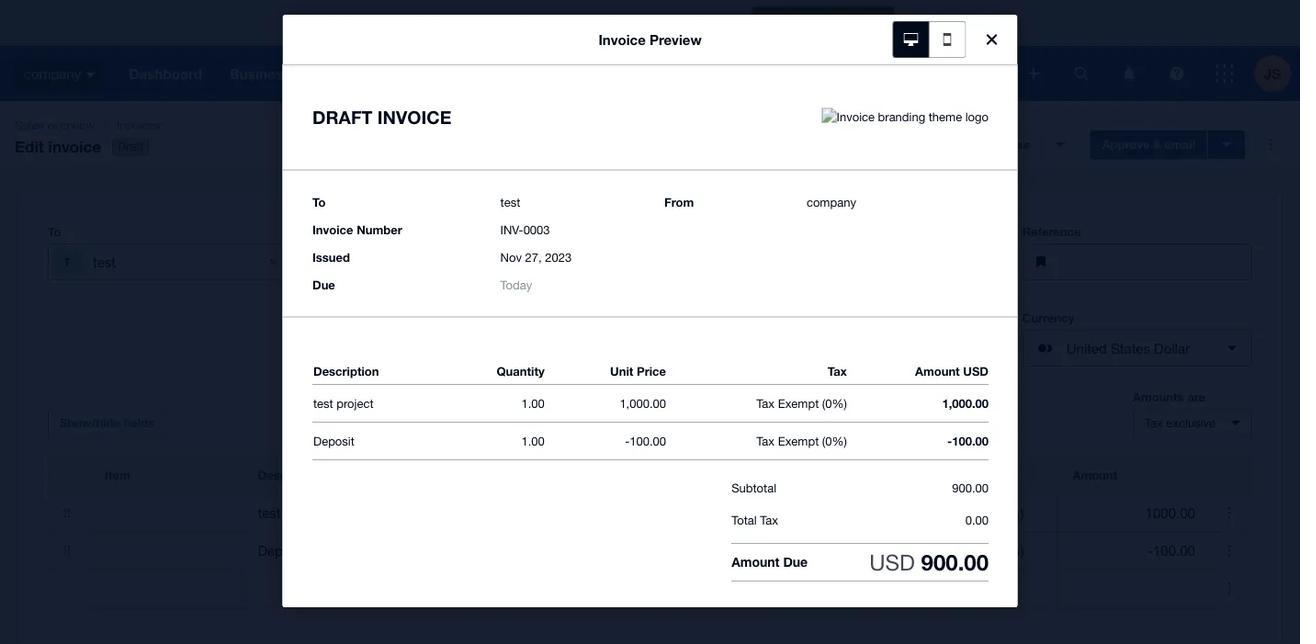 Task type: describe. For each thing, give the bounding box(es) containing it.
reference
[[1023, 225, 1081, 239]]

Quantity field
[[518, 571, 599, 606]]

price field for 2nd description text field
[[600, 534, 752, 569]]

draft
[[118, 139, 144, 154]]

tax rate
[[920, 468, 965, 483]]

invoices link
[[109, 116, 186, 134]]

fields
[[124, 416, 155, 430]]

js
[[1265, 65, 1281, 82]]

edit invoice
[[15, 137, 101, 155]]

show/hide
[[60, 416, 120, 430]]

buy
[[863, 16, 884, 30]]

you
[[417, 16, 437, 30]]

account
[[767, 468, 815, 483]]

close
[[1000, 138, 1031, 152]]

Reference text field
[[1067, 245, 1252, 280]]

amount field for quantity "field" 'price' field
[[1058, 571, 1210, 606]]

sales
[[15, 118, 44, 132]]

svg image left js
[[1216, 64, 1234, 83]]

united
[[1067, 340, 1108, 356]]

due date
[[541, 225, 592, 239]]

includes
[[635, 16, 680, 30]]

days
[[485, 16, 512, 30]]

2 description text field from the top
[[243, 534, 517, 569]]

svg image up close
[[1028, 68, 1040, 79]]

& for close
[[989, 138, 997, 152]]

save & close
[[958, 138, 1031, 152]]

& for email
[[1154, 138, 1162, 152]]

invoices
[[117, 118, 161, 132]]

left
[[516, 16, 532, 30]]

choose
[[763, 16, 807, 30]]

company
[[24, 65, 81, 82]]

date for due date
[[567, 225, 592, 239]]

which
[[601, 16, 632, 30]]

united states dollar button
[[1023, 330, 1253, 367]]

united states dollar
[[1067, 340, 1190, 356]]

in
[[535, 16, 545, 30]]

are
[[1188, 390, 1206, 404]]

amount field for 'price' field corresponding to second description text field from the bottom of the invoice line item list element on the bottom
[[1058, 496, 1210, 531]]

tax exclusive button
[[1133, 409, 1253, 438]]

price field for second description text field from the bottom of the invoice line item list element on the bottom
[[600, 496, 752, 531]]

payments
[[822, 311, 877, 325]]

edit
[[15, 137, 44, 155]]

invoice
[[48, 137, 101, 155]]

invoice number element
[[782, 244, 1012, 280]]

amounts are
[[1133, 390, 1206, 404]]

amount
[[1073, 468, 1118, 483]]



Task type: locate. For each thing, give the bounding box(es) containing it.
date right issue
[[333, 225, 359, 239]]

approve
[[1103, 138, 1150, 152]]

Issue date text field
[[344, 245, 486, 280]]

Description text field
[[243, 571, 517, 606]]

0 vertical spatial price field
[[600, 496, 752, 531]]

1 & from the left
[[989, 138, 997, 152]]

2 amount field from the top
[[1058, 534, 1210, 569]]

3 price field from the top
[[600, 571, 752, 606]]

svg image up 'email'
[[1170, 67, 1184, 80]]

2 date from the left
[[567, 225, 592, 239]]

date
[[333, 225, 359, 239], [567, 225, 592, 239]]

Description text field
[[243, 496, 517, 531], [243, 534, 517, 569]]

price field for quantity "field"
[[600, 571, 752, 606]]

1 vertical spatial tax
[[920, 468, 939, 483]]

you have 24 days left in your trial, which includes all features
[[417, 16, 741, 30]]

t
[[63, 255, 71, 269]]

0 vertical spatial tax
[[1145, 416, 1163, 430]]

Price field
[[600, 496, 752, 531], [600, 534, 752, 569], [600, 571, 752, 606]]

svg image
[[1075, 67, 1089, 80], [86, 72, 95, 77]]

tax exclusive
[[1145, 416, 1216, 430]]

1 horizontal spatial svg image
[[1075, 67, 1089, 80]]

company button
[[0, 46, 115, 101]]

choose a plan to buy
[[763, 16, 884, 30]]

1 vertical spatial price field
[[600, 534, 752, 569]]

& inside button
[[1154, 138, 1162, 152]]

svg image up 'approve'
[[1124, 67, 1136, 80]]

1 date from the left
[[333, 225, 359, 239]]

sales overview
[[15, 118, 95, 132]]

email
[[1165, 138, 1196, 152]]

save
[[958, 138, 986, 152]]

tax inside popup button
[[1145, 416, 1163, 430]]

1 horizontal spatial tax
[[1145, 416, 1163, 430]]

approve & email button
[[1091, 130, 1208, 160]]

plan
[[821, 16, 845, 30]]

1 vertical spatial amount field
[[1058, 534, 1210, 569]]

online payments
[[782, 311, 877, 325]]

show/hide fields
[[60, 416, 155, 430]]

due
[[541, 225, 564, 239]]

1 amount field from the top
[[1058, 496, 1210, 531]]

1 description text field from the top
[[243, 496, 517, 531]]

0 vertical spatial description text field
[[243, 496, 517, 531]]

amount field for 2nd description text field 'price' field
[[1058, 534, 1210, 569]]

trial,
[[575, 16, 597, 30]]

tax
[[1145, 416, 1163, 430], [920, 468, 939, 483]]

date right due
[[567, 225, 592, 239]]

issue
[[300, 225, 330, 239]]

save & close button
[[946, 130, 1043, 160]]

states
[[1111, 340, 1151, 356]]

issue date
[[300, 225, 359, 239]]

svg image inside company popup button
[[86, 72, 95, 77]]

24
[[469, 16, 482, 30]]

have
[[440, 16, 466, 30]]

a
[[810, 16, 817, 30]]

tax for tax exclusive
[[1145, 416, 1163, 430]]

& right save in the right top of the page
[[989, 138, 997, 152]]

dialog
[[0, 0, 1301, 644]]

amounts
[[1133, 390, 1184, 404]]

js button
[[1255, 46, 1301, 101]]

test
[[93, 254, 116, 270]]

approve & email
[[1103, 138, 1196, 152]]

to
[[848, 16, 860, 30]]

invoice line item list element
[[48, 456, 1253, 608]]

all
[[683, 16, 695, 30]]

overview
[[47, 118, 95, 132]]

js banner
[[0, 0, 1301, 101]]

your
[[548, 16, 571, 30]]

tax for tax rate
[[920, 468, 939, 483]]

tax inside invoice line item list element
[[920, 468, 939, 483]]

Amount field
[[1058, 496, 1210, 531], [1058, 534, 1210, 569], [1058, 571, 1210, 606]]

0 horizontal spatial date
[[333, 225, 359, 239]]

tax left rate
[[920, 468, 939, 483]]

description
[[258, 468, 323, 483]]

dollar
[[1154, 340, 1190, 356]]

0 vertical spatial amount field
[[1058, 496, 1210, 531]]

online
[[782, 311, 818, 325]]

more date options image
[[493, 244, 530, 280]]

rate
[[943, 468, 965, 483]]

currency
[[1023, 311, 1075, 325]]

0 horizontal spatial svg image
[[86, 72, 95, 77]]

&
[[989, 138, 997, 152], [1154, 138, 1162, 152]]

2 vertical spatial price field
[[600, 571, 752, 606]]

svg image
[[1216, 64, 1234, 83], [1124, 67, 1136, 80], [1170, 67, 1184, 80], [1028, 68, 1040, 79]]

& inside button
[[989, 138, 997, 152]]

& left 'email'
[[1154, 138, 1162, 152]]

1 price field from the top
[[600, 496, 752, 531]]

tax down amounts
[[1145, 416, 1163, 430]]

1 horizontal spatial date
[[567, 225, 592, 239]]

to
[[48, 225, 61, 239]]

sales overview link
[[7, 116, 102, 134]]

1 horizontal spatial &
[[1154, 138, 1162, 152]]

3 amount field from the top
[[1058, 571, 1210, 606]]

2 & from the left
[[1154, 138, 1162, 152]]

exclusive
[[1167, 416, 1216, 430]]

0 horizontal spatial &
[[989, 138, 997, 152]]

2 price field from the top
[[600, 534, 752, 569]]

1 vertical spatial description text field
[[243, 534, 517, 569]]

0 horizontal spatial tax
[[920, 468, 939, 483]]

date for issue date
[[333, 225, 359, 239]]

features
[[698, 16, 741, 30]]

show/hide fields button
[[48, 409, 167, 438]]

2 vertical spatial amount field
[[1058, 571, 1210, 606]]

item
[[105, 468, 130, 483]]



Task type: vqa. For each thing, say whether or not it's contained in the screenshot.
United
yes



